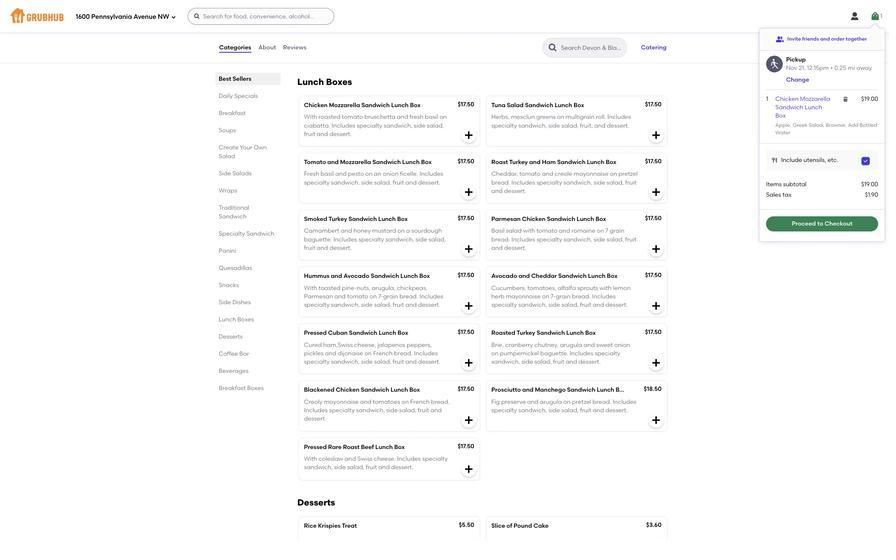 Task type: locate. For each thing, give the bounding box(es) containing it.
0 horizontal spatial salad
[[219, 153, 235, 160]]

greek
[[793, 122, 808, 128]]

tax
[[783, 191, 792, 198]]

2 with from the top
[[304, 284, 317, 292]]

sandwich down traditional
[[219, 213, 247, 220]]

1 horizontal spatial grain
[[556, 293, 571, 300]]

sandwich, down the 'pumpernickel'
[[492, 358, 520, 365]]

side inside fig preserve and arugula on pretzel bread. includes specialty sandwich, side salad, fruit and dessert.
[[549, 407, 560, 414]]

fruit inside cucumbers, tomatoes, alfalfa sprouts with lemon herb mayonnaise on 7-grain bread. includes specialty sandwich, side salad, fruit and dessert.
[[580, 301, 592, 309]]

with left coleslaw
[[304, 455, 317, 462]]

1 vertical spatial breakfast
[[219, 385, 246, 392]]

with right salad
[[523, 227, 535, 235]]

items
[[767, 181, 782, 188]]

breakfast for breakfast boxes
[[219, 385, 246, 392]]

0 horizontal spatial parmesan
[[304, 293, 333, 300]]

dessert. inside fig preserve and arugula on pretzel bread. includes specialty sandwich, side salad, fruit and dessert.
[[606, 407, 628, 414]]

avenue
[[134, 13, 156, 20]]

0 vertical spatial onion
[[383, 170, 399, 178]]

$17.50 for cucumbers, tomatoes, alfalfa sprouts with lemon herb mayonnaise on 7-grain bread. includes specialty sandwich, side salad, fruit and dessert.
[[646, 272, 662, 279]]

tomato inside basil salad with tomato and romaine on 7 grain bread. includes specialty sandwich, side salad, fruit and dessert.
[[537, 227, 558, 235]]

basil
[[492, 227, 505, 235]]

and inside button
[[821, 36, 831, 42]]

mozzarella inside chicken mozzarella sandwich lunch box
[[801, 95, 831, 102]]

1 avocado from the left
[[344, 273, 370, 280]]

alfalfa
[[558, 284, 576, 292]]

2 side from the top
[[219, 299, 231, 306]]

avocado up pine-
[[344, 273, 370, 280]]

side dishes tab
[[219, 298, 277, 307]]

1 vertical spatial salad
[[809, 122, 823, 128]]

salad, inside cucumbers, tomatoes, alfalfa sprouts with lemon herb mayonnaise on 7-grain bread. includes specialty sandwich, side salad, fruit and dessert.
[[562, 301, 579, 309]]

salad right greek
[[809, 122, 823, 128]]

svg image for with roasted tomato bruschetta and fresh basil on ciabatta. includes specialty sandwich, side salad, fruit and dessert.
[[464, 130, 474, 140]]

basil right fresh
[[321, 170, 334, 178]]

includes inside fig preserve and arugula on pretzel bread. includes specialty sandwich, side salad, fruit and dessert.
[[613, 398, 637, 405]]

salad, inside with roasted tomato bruschetta and fresh basil on ciabatta. includes specialty sandwich, side salad, fruit and dessert.
[[427, 122, 444, 129]]

1 horizontal spatial roast
[[492, 159, 508, 166]]

turkey up camambert
[[329, 216, 347, 223]]

1 vertical spatial parmesan
[[304, 293, 333, 300]]

turkey
[[510, 159, 528, 166], [329, 216, 347, 223], [517, 330, 536, 337]]

0 horizontal spatial pretzel
[[572, 398, 592, 405]]

side left dishes
[[219, 299, 231, 306]]

people icon image
[[776, 35, 785, 44]]

21,
[[799, 64, 806, 71]]

turkey for tomato
[[510, 159, 528, 166]]

1 vertical spatial side
[[219, 299, 231, 306]]

svg image inside 1 button
[[871, 11, 881, 21]]

2 vertical spatial mayonnaise
[[324, 398, 359, 405]]

roll.
[[596, 114, 606, 121]]

on inside brie, cranberry chutney, arugula and sweet onion on pumpernickel baguette. includes specialty sandwich, side salad, fruit and dessert.
[[492, 350, 499, 357]]

specialty inside herbs, mesclun greens on multigrain roll. includes specialty sandwich, side salad, fruit, and dessert.
[[492, 122, 517, 129]]

mozzarella down change button
[[801, 95, 831, 102]]

fruit
[[304, 131, 316, 138], [393, 179, 404, 186], [626, 179, 637, 186], [626, 236, 637, 243], [304, 244, 316, 252], [393, 301, 404, 309], [580, 301, 592, 309], [393, 358, 404, 365], [553, 358, 565, 365], [418, 407, 429, 414], [580, 407, 592, 414], [366, 464, 377, 471]]

1 horizontal spatial mayonnaise
[[506, 293, 541, 300]]

1 7- from the left
[[378, 293, 384, 300]]

sandwich up bruschetta
[[362, 102, 390, 109]]

2 horizontal spatial grain
[[610, 227, 625, 235]]

7- down tomatoes,
[[551, 293, 556, 300]]

roast left the 'beef'
[[343, 443, 360, 451]]

with down hummus
[[304, 284, 317, 292]]

utensils,
[[804, 157, 827, 164]]

baguette. inside brie, cranberry chutney, arugula and sweet onion on pumpernickel baguette. includes specialty sandwich, side salad, fruit and dessert.
[[541, 350, 569, 357]]

pressed left "rare"
[[304, 443, 327, 451]]

fruit inside cheddar, tomato and creole mayonnaise on pretzel bread. includes specialty sandwich, side salad, fruit and dessert.
[[626, 179, 637, 186]]

boxes for lunch boxes tab
[[238, 316, 254, 323]]

0 vertical spatial pressed
[[304, 330, 327, 337]]

arugula inside brie, cranberry chutney, arugula and sweet onion on pumpernickel baguette. includes specialty sandwich, side salad, fruit and dessert.
[[560, 341, 583, 348]]

2 horizontal spatial mayonnaise
[[574, 170, 609, 178]]

tomato down 'parmesan chicken sandwich lunch box' on the right top of page
[[537, 227, 558, 235]]

pressed up 'cured'
[[304, 330, 327, 337]]

0 horizontal spatial 1
[[767, 95, 769, 102]]

1 horizontal spatial lunch boxes
[[298, 77, 352, 87]]

$17.50 for cheddar, tomato and creole mayonnaise on pretzel bread. includes specialty sandwich, side salad, fruit and dessert.
[[646, 158, 662, 165]]

0 vertical spatial 1
[[881, 12, 883, 20]]

0 horizontal spatial chicken mozzarella sandwich lunch box
[[304, 102, 421, 109]]

with inside the with toasted pine-nuts, arugula, chickpeas, parmesan and tomato on 7-grain bread. includes specialty sandwich, side salad, fruit and dessert.
[[304, 284, 317, 292]]

parmesan up salad
[[492, 216, 521, 223]]

soups tab
[[219, 126, 277, 135]]

desserts
[[219, 333, 243, 340], [298, 497, 335, 508]]

sandwich up alfalfa
[[559, 273, 587, 280]]

tomato right cheddar,
[[520, 170, 541, 178]]

pretzel inside cheddar, tomato and creole mayonnaise on pretzel bread. includes specialty sandwich, side salad, fruit and dessert.
[[619, 170, 638, 178]]

chicken mozzarella sandwich lunch box link
[[776, 95, 831, 119]]

grain inside basil salad with tomato and romaine on 7 grain bread. includes specialty sandwich, side salad, fruit and dessert.
[[610, 227, 625, 235]]

sandwich, down tomatoes
[[356, 407, 385, 414]]

specialty inside cucumbers, tomatoes, alfalfa sprouts with lemon herb mayonnaise on 7-grain bread. includes specialty sandwich, side salad, fruit and dessert.
[[492, 301, 517, 309]]

0 horizontal spatial desserts
[[219, 333, 243, 340]]

invite friends and order together button
[[776, 32, 868, 47]]

salad down create on the left of page
[[219, 153, 235, 160]]

on inside cucumbers, tomatoes, alfalfa sprouts with lemon herb mayonnaise on 7-grain bread. includes specialty sandwich, side salad, fruit and dessert.
[[542, 293, 550, 300]]

svg image inside main navigation navigation
[[194, 13, 200, 20]]

baguette. down chutney,
[[541, 350, 569, 357]]

creoly
[[304, 398, 323, 405]]

svg image inside tooltip
[[843, 96, 850, 102]]

2 vertical spatial turkey
[[517, 330, 536, 337]]

1 horizontal spatial chicken mozzarella sandwich lunch box
[[776, 95, 831, 119]]

0 horizontal spatial baguette.
[[304, 236, 332, 243]]

0 vertical spatial breakfast
[[219, 110, 246, 117]]

toasted
[[319, 284, 341, 292]]

0 vertical spatial turkey
[[510, 159, 528, 166]]

$17.50 for camambert and honey mustard on a sourdough baguette. includes specialty sandwich, side salad, fruit and dessert.
[[458, 215, 475, 222]]

lunch boxes inside tab
[[219, 316, 254, 323]]

0 horizontal spatial onion
[[383, 170, 399, 178]]

sandwich up panini tab
[[247, 230, 275, 237]]

0 vertical spatial desserts
[[219, 333, 243, 340]]

tuna salad sandwich lunch box
[[492, 102, 585, 109]]

invite
[[788, 36, 802, 42]]

salad
[[507, 102, 524, 109], [809, 122, 823, 128], [219, 153, 235, 160]]

1 breakfast from the top
[[219, 110, 246, 117]]

mayonnaise right creole
[[574, 170, 609, 178]]

desserts up rice
[[298, 497, 335, 508]]

1 horizontal spatial 7-
[[551, 293, 556, 300]]

turkey up cheddar,
[[510, 159, 528, 166]]

1 vertical spatial french
[[410, 398, 430, 405]]

roast
[[492, 159, 508, 166], [343, 443, 360, 451]]

cheddar
[[532, 273, 557, 280]]

categories
[[219, 44, 251, 51]]

0 vertical spatial with
[[523, 227, 535, 235]]

tuna
[[492, 102, 506, 109]]

0 horizontal spatial 7-
[[378, 293, 384, 300]]

coffee bar tab
[[219, 349, 277, 358]]

cucumbers, tomatoes, alfalfa sprouts with lemon herb mayonnaise on 7-grain bread. includes specialty sandwich, side salad, fruit and dessert.
[[492, 284, 631, 309]]

on inside basil salad with tomato and romaine on 7 grain bread. includes specialty sandwich, side salad, fruit and dessert.
[[597, 227, 604, 235]]

brownie
[[826, 122, 846, 128]]

2 horizontal spatial salad
[[809, 122, 823, 128]]

sandwich up "apple"
[[776, 104, 804, 111]]

box inside tooltip
[[776, 112, 786, 119]]

includes inside the cured ham,swiss cheese, jalapenos peppers, pickles and dijonaise on french bread. includes specialty sandwich, side salad, fruit and dessert.
[[414, 350, 438, 357]]

1 vertical spatial 1
[[767, 95, 769, 102]]

lunch boxes down side dishes
[[219, 316, 254, 323]]

2 vertical spatial with
[[304, 455, 317, 462]]

preserve
[[502, 398, 526, 405]]

1 vertical spatial desserts
[[298, 497, 335, 508]]

wraps
[[219, 187, 237, 194]]

basil inside fresh basil and pesto on an onion ficelle. includes specialty sandwich, side salad, fruit and dessert.
[[321, 170, 334, 178]]

1 vertical spatial mayonnaise
[[506, 293, 541, 300]]

0 vertical spatial pretzel
[[619, 170, 638, 178]]

tomato inside with roasted tomato bruschetta and fresh basil on ciabatta. includes specialty sandwich, side salad, fruit and dessert.
[[342, 114, 363, 121]]

multigrain
[[566, 114, 595, 121]]

1 vertical spatial $19.00
[[862, 181, 879, 188]]

chicken mozzarella sandwich lunch box
[[776, 95, 831, 119], [304, 102, 421, 109]]

cheese,
[[354, 341, 376, 348]]

arugula,
[[372, 284, 396, 292]]

parmesan down toasted
[[304, 293, 333, 300]]

on
[[440, 114, 447, 121], [557, 114, 565, 121], [366, 170, 373, 178], [610, 170, 618, 178], [398, 227, 405, 235], [597, 227, 604, 235], [370, 293, 377, 300], [542, 293, 550, 300], [365, 350, 372, 357], [492, 350, 499, 357], [402, 398, 409, 405], [564, 398, 571, 405]]

svg image for camambert and honey mustard on a sourdough baguette. includes specialty sandwich, side salad, fruit and dessert.
[[464, 244, 474, 254]]

1 vertical spatial pretzel
[[572, 398, 592, 405]]

grain right the 7
[[610, 227, 625, 235]]

soups
[[219, 127, 236, 134]]

pickup
[[787, 56, 806, 63]]

snacks tab
[[219, 281, 277, 290]]

mesclun
[[511, 114, 535, 121]]

side left salads
[[219, 170, 231, 177]]

0 vertical spatial basil
[[425, 114, 438, 121]]

breakfast tab
[[219, 109, 277, 118]]

fig preserve and arugula on pretzel bread. includes specialty sandwich, side salad, fruit and dessert.
[[492, 398, 637, 414]]

basil right fresh on the left of the page
[[425, 114, 438, 121]]

sandwich, down bruschetta
[[384, 122, 413, 129]]

0 horizontal spatial with
[[523, 227, 535, 235]]

with left the lemon on the bottom of page
[[600, 284, 612, 292]]

baguette.
[[304, 236, 332, 243], [541, 350, 569, 357]]

1 horizontal spatial basil
[[425, 114, 438, 121]]

1 vertical spatial pressed
[[304, 443, 327, 451]]

manchego
[[535, 386, 566, 394]]

0 vertical spatial $19.00
[[862, 95, 879, 102]]

together
[[846, 36, 868, 42]]

specialty inside camambert and honey mustard on a sourdough baguette. includes specialty sandwich, side salad, fruit and dessert.
[[359, 236, 384, 243]]

treat
[[342, 522, 357, 530]]

fruit inside the cured ham,swiss cheese, jalapenos peppers, pickles and dijonaise on french bread. includes specialty sandwich, side salad, fruit and dessert.
[[393, 358, 404, 365]]

7- inside cucumbers, tomatoes, alfalfa sprouts with lemon herb mayonnaise on 7-grain bread. includes specialty sandwich, side salad, fruit and dessert.
[[551, 293, 556, 300]]

french inside creoly mayonnaise and tomatoes on french bread. includes specialty sandwich, side salad, fruit and dessert.
[[410, 398, 430, 405]]

tomato right roasted
[[342, 114, 363, 121]]

2 avocado from the left
[[492, 273, 518, 280]]

order
[[832, 36, 845, 42]]

wraps tab
[[219, 186, 277, 195]]

sandwich, inside camambert and honey mustard on a sourdough baguette. includes specialty sandwich, side salad, fruit and dessert.
[[386, 236, 414, 243]]

pickup nov 21, 12:15pm • 0.25 mi away
[[787, 56, 873, 71]]

$17.50 for with coleslaw and swiss cheese. includes specialty sandwich, side salad, fruit and dessert.
[[458, 443, 475, 450]]

basil inside with roasted tomato bruschetta and fresh basil on ciabatta. includes specialty sandwich, side salad, fruit and dessert.
[[425, 114, 438, 121]]

1 vertical spatial with
[[304, 284, 317, 292]]

onion right the an
[[383, 170, 399, 178]]

sandwich, down tomatoes,
[[519, 301, 547, 309]]

sandwich, down pine-
[[331, 301, 360, 309]]

1 vertical spatial lunch boxes
[[219, 316, 254, 323]]

1 horizontal spatial french
[[410, 398, 430, 405]]

boxes down beverages 'tab'
[[247, 385, 264, 392]]

mozzarella up roasted
[[329, 102, 360, 109]]

with inside with coleslaw and swiss cheese. includes specialty sandwich, side salad, fruit and dessert.
[[304, 455, 317, 462]]

1 horizontal spatial salad
[[507, 102, 524, 109]]

1 vertical spatial onion
[[615, 341, 631, 348]]

mayonnaise inside creoly mayonnaise and tomatoes on french bread. includes specialty sandwich, side salad, fruit and dessert.
[[324, 398, 359, 405]]

sandwich, down dijonaise
[[331, 358, 360, 365]]

sandwich up greens
[[525, 102, 554, 109]]

0 horizontal spatial grain
[[384, 293, 398, 300]]

2 pressed from the top
[[304, 443, 327, 451]]

with for with roasted tomato bruschetta and fresh basil on ciabatta. includes specialty sandwich, side salad, fruit and dessert.
[[304, 114, 317, 121]]

your
[[240, 144, 252, 151]]

1 vertical spatial arugula
[[540, 398, 562, 405]]

0 vertical spatial baguette.
[[304, 236, 332, 243]]

$17.50 for fresh basil and pesto on an onion ficelle. includes specialty sandwich, side salad, fruit and dessert.
[[458, 158, 475, 165]]

dessert. inside basil salad with tomato and romaine on 7 grain bread. includes specialty sandwich, side salad, fruit and dessert.
[[504, 244, 527, 252]]

onion inside brie, cranberry chutney, arugula and sweet onion on pumpernickel baguette. includes specialty sandwich, side salad, fruit and dessert.
[[615, 341, 631, 348]]

turkey for cranberry
[[517, 330, 536, 337]]

7-
[[378, 293, 384, 300], [551, 293, 556, 300]]

boxes for breakfast boxes tab
[[247, 385, 264, 392]]

sandwich, inside brie, cranberry chutney, arugula and sweet onion on pumpernickel baguette. includes specialty sandwich, side salad, fruit and dessert.
[[492, 358, 520, 365]]

grain down the "arugula,"
[[384, 293, 398, 300]]

on inside fig preserve and arugula on pretzel bread. includes specialty sandwich, side salad, fruit and dessert.
[[564, 398, 571, 405]]

with up ciabatta.
[[304, 114, 317, 121]]

1 vertical spatial turkey
[[329, 216, 347, 223]]

change
[[787, 76, 810, 83]]

sandwich up the "arugula,"
[[371, 273, 399, 280]]

1 with from the top
[[304, 114, 317, 121]]

2 7- from the left
[[551, 293, 556, 300]]

includes inside cheddar, tomato and creole mayonnaise on pretzel bread. includes specialty sandwich, side salad, fruit and dessert.
[[512, 179, 536, 186]]

$19.00 up bottled
[[862, 95, 879, 102]]

1 pressed from the top
[[304, 330, 327, 337]]

1 vertical spatial baguette.
[[541, 350, 569, 357]]

cuban
[[328, 330, 348, 337]]

chicken up basil salad with tomato and romaine on 7 grain bread. includes specialty sandwich, side salad, fruit and dessert.
[[522, 216, 546, 223]]

2 vertical spatial salad
[[219, 153, 235, 160]]

traditional sandwich tab
[[219, 203, 277, 221]]

tomato inside the with toasted pine-nuts, arugula, chickpeas, parmesan and tomato on 7-grain bread. includes specialty sandwich, side salad, fruit and dessert.
[[347, 293, 368, 300]]

sandwich, down coleslaw
[[304, 464, 333, 471]]

about
[[258, 44, 276, 51]]

0 vertical spatial parmesan
[[492, 216, 521, 223]]

0 horizontal spatial mayonnaise
[[324, 398, 359, 405]]

lunch boxes up roasted
[[298, 77, 352, 87]]

greens
[[537, 114, 556, 121]]

onion
[[383, 170, 399, 178], [615, 341, 631, 348]]

sandwich, down pesto
[[331, 179, 360, 186]]

on inside camambert and honey mustard on a sourdough baguette. includes specialty sandwich, side salad, fruit and dessert.
[[398, 227, 405, 235]]

onion right sweet
[[615, 341, 631, 348]]

subtotal
[[784, 181, 807, 188]]

1 horizontal spatial pretzel
[[619, 170, 638, 178]]

snacks
[[219, 282, 239, 289]]

includes
[[608, 114, 632, 121], [332, 122, 356, 129], [420, 170, 444, 178], [512, 179, 536, 186], [334, 236, 357, 243], [512, 236, 536, 243], [420, 293, 444, 300], [592, 293, 616, 300], [414, 350, 438, 357], [570, 350, 594, 357], [613, 398, 637, 405], [304, 407, 328, 414], [397, 455, 421, 462]]

arugula
[[560, 341, 583, 348], [540, 398, 562, 405]]

chicken mozzarella sandwich lunch box up greek
[[776, 95, 831, 119]]

side inside the with toasted pine-nuts, arugula, chickpeas, parmesan and tomato on 7-grain bread. includes specialty sandwich, side salad, fruit and dessert.
[[361, 301, 373, 309]]

nw
[[158, 13, 169, 20]]

0 vertical spatial mayonnaise
[[574, 170, 609, 178]]

0 vertical spatial boxes
[[326, 77, 352, 87]]

salads
[[233, 170, 252, 177]]

add bottled water
[[776, 122, 878, 136]]

with inside with roasted tomato bruschetta and fresh basil on ciabatta. includes specialty sandwich, side salad, fruit and dessert.
[[304, 114, 317, 121]]

fruit inside the with toasted pine-nuts, arugula, chickpeas, parmesan and tomato on 7-grain bread. includes specialty sandwich, side salad, fruit and dessert.
[[393, 301, 404, 309]]

chicken down change button
[[776, 95, 799, 102]]

specialty inside with coleslaw and swiss cheese. includes specialty sandwich, side salad, fruit and dessert.
[[422, 455, 448, 462]]

turkey up cranberry
[[517, 330, 536, 337]]

chicken mozzarella sandwich lunch box up bruschetta
[[304, 102, 421, 109]]

hummus
[[304, 273, 330, 280]]

desserts inside tab
[[219, 333, 243, 340]]

1 horizontal spatial onion
[[615, 341, 631, 348]]

0 horizontal spatial avocado
[[344, 273, 370, 280]]

sandwich, inside cheddar, tomato and creole mayonnaise on pretzel bread. includes specialty sandwich, side salad, fruit and dessert.
[[564, 179, 593, 186]]

desserts up coffee
[[219, 333, 243, 340]]

svg image
[[194, 13, 200, 20], [464, 44, 474, 54], [843, 96, 850, 102], [464, 130, 474, 140], [464, 187, 474, 197], [652, 187, 662, 197], [464, 244, 474, 254], [464, 358, 474, 368], [652, 358, 662, 368], [464, 415, 474, 425]]

arugula down manchego
[[540, 398, 562, 405]]

slice of pound cake
[[492, 522, 549, 530]]

arugula right chutney,
[[560, 341, 583, 348]]

1 vertical spatial with
[[600, 284, 612, 292]]

camambert and honey mustard on a sourdough baguette. includes specialty sandwich, side salad, fruit and dessert.
[[304, 227, 446, 252]]

mayonnaise down the blackened chicken sandwich lunch box
[[324, 398, 359, 405]]

1 side from the top
[[219, 170, 231, 177]]

1 horizontal spatial 1
[[881, 12, 883, 20]]

0 horizontal spatial basil
[[321, 170, 334, 178]]

sandwich, down romaine
[[564, 236, 593, 243]]

1 horizontal spatial baguette.
[[541, 350, 569, 357]]

bread. inside basil salad with tomato and romaine on 7 grain bread. includes specialty sandwich, side salad, fruit and dessert.
[[492, 236, 510, 243]]

boxes down side dishes tab
[[238, 316, 254, 323]]

salad, inside fresh basil and pesto on an onion ficelle. includes specialty sandwich, side salad, fruit and dessert.
[[374, 179, 392, 186]]

side inside brie, cranberry chutney, arugula and sweet onion on pumpernickel baguette. includes specialty sandwich, side salad, fruit and dessert.
[[522, 358, 533, 365]]

bread.
[[492, 179, 510, 186], [492, 236, 510, 243], [400, 293, 418, 300], [572, 293, 591, 300], [394, 350, 413, 357], [431, 398, 450, 405], [593, 398, 612, 405]]

$0.75
[[460, 26, 475, 33]]

svg image
[[850, 11, 860, 21], [871, 11, 881, 21], [171, 14, 176, 19], [652, 130, 662, 140], [772, 157, 778, 164], [864, 159, 869, 164], [652, 244, 662, 254], [464, 301, 474, 311], [652, 301, 662, 311], [652, 415, 662, 425], [464, 464, 474, 474]]

own
[[254, 144, 267, 151]]

rare
[[328, 443, 342, 451]]

extra
[[304, 27, 319, 34]]

includes inside with roasted tomato bruschetta and fresh basil on ciabatta. includes specialty sandwich, side salad, fruit and dessert.
[[332, 122, 356, 129]]

specialty inside with roasted tomato bruschetta and fresh basil on ciabatta. includes specialty sandwich, side salad, fruit and dessert.
[[357, 122, 383, 129]]

dessert. inside herbs, mesclun greens on multigrain roll. includes specialty sandwich, side salad, fruit, and dessert.
[[607, 122, 630, 129]]

1 vertical spatial roast
[[343, 443, 360, 451]]

beverages tab
[[219, 367, 277, 375]]

sandwich, down mesclun
[[519, 122, 547, 129]]

with inside cucumbers, tomatoes, alfalfa sprouts with lemon herb mayonnaise on 7-grain bread. includes specialty sandwich, side salad, fruit and dessert.
[[600, 284, 612, 292]]

boxes up roasted
[[326, 77, 352, 87]]

smoked
[[304, 216, 327, 223]]

grain down alfalfa
[[556, 293, 571, 300]]

french right tomatoes
[[410, 398, 430, 405]]

specialty
[[219, 230, 245, 237]]

salad,
[[427, 122, 444, 129], [562, 122, 579, 129], [374, 179, 392, 186], [607, 179, 624, 186], [429, 236, 446, 243], [607, 236, 624, 243], [374, 301, 392, 309], [562, 301, 579, 309], [374, 358, 392, 365], [535, 358, 552, 365], [399, 407, 417, 414], [562, 407, 579, 414], [347, 464, 365, 471]]

7- inside the with toasted pine-nuts, arugula, chickpeas, parmesan and tomato on 7-grain bread. includes specialty sandwich, side salad, fruit and dessert.
[[378, 293, 384, 300]]

0 horizontal spatial roast
[[343, 443, 360, 451]]

grain inside the with toasted pine-nuts, arugula, chickpeas, parmesan and tomato on 7-grain bread. includes specialty sandwich, side salad, fruit and dessert.
[[384, 293, 398, 300]]

svg image for cheddar, tomato and creole mayonnaise on pretzel bread. includes specialty sandwich, side salad, fruit and dessert.
[[652, 187, 662, 197]]

3 with from the top
[[304, 455, 317, 462]]

includes inside fresh basil and pesto on an onion ficelle. includes specialty sandwich, side salad, fruit and dessert.
[[420, 170, 444, 178]]

0 horizontal spatial lunch boxes
[[219, 316, 254, 323]]

create your own salad tab
[[219, 143, 277, 161]]

$5.50
[[459, 522, 475, 529]]

$17.50 for creoly mayonnaise and tomatoes on french bread. includes specialty sandwich, side salad, fruit and dessert.
[[458, 386, 475, 393]]

nuts,
[[357, 284, 371, 292]]

0 vertical spatial arugula
[[560, 341, 583, 348]]

specialty
[[357, 122, 383, 129], [492, 122, 517, 129], [304, 179, 330, 186], [537, 179, 563, 186], [359, 236, 384, 243], [537, 236, 563, 243], [304, 301, 330, 309], [492, 301, 517, 309], [595, 350, 621, 357], [304, 358, 330, 365], [329, 407, 355, 414], [492, 407, 517, 414], [422, 455, 448, 462]]

1 vertical spatial boxes
[[238, 316, 254, 323]]

$17.50 for with roasted tomato bruschetta and fresh basil on ciabatta. includes specialty sandwich, side salad, fruit and dessert.
[[458, 101, 475, 108]]

breakfast up 'soups'
[[219, 110, 246, 117]]

with for with coleslaw and swiss cheese. includes specialty sandwich, side salad, fruit and dessert.
[[304, 455, 317, 462]]

1 horizontal spatial avocado
[[492, 273, 518, 280]]

best
[[219, 75, 231, 82]]

0 horizontal spatial french
[[373, 350, 393, 357]]

with inside basil salad with tomato and romaine on 7 grain bread. includes specialty sandwich, side salad, fruit and dessert.
[[523, 227, 535, 235]]

sandwich, down creole
[[564, 179, 593, 186]]

sandwich, inside creoly mayonnaise and tomatoes on french bread. includes specialty sandwich, side salad, fruit and dessert.
[[356, 407, 385, 414]]

side inside with coleslaw and swiss cheese. includes specialty sandwich, side salad, fruit and dessert.
[[334, 464, 346, 471]]

with
[[304, 114, 317, 121], [304, 284, 317, 292], [304, 455, 317, 462]]

baguette. down camambert
[[304, 236, 332, 243]]

bar
[[240, 350, 249, 357]]

mayonnaise
[[574, 170, 609, 178], [506, 293, 541, 300], [324, 398, 359, 405]]

a
[[406, 227, 410, 235]]

1 horizontal spatial with
[[600, 284, 612, 292]]

basil
[[425, 114, 438, 121], [321, 170, 334, 178]]

salad up mesclun
[[507, 102, 524, 109]]

with coleslaw and swiss cheese. includes specialty sandwich, side salad, fruit and dessert.
[[304, 455, 448, 471]]

1 horizontal spatial parmesan
[[492, 216, 521, 223]]

quesadillas tab
[[219, 264, 277, 272]]

main navigation navigation
[[0, 0, 890, 33]]

2 breakfast from the top
[[219, 385, 246, 392]]

0 vertical spatial french
[[373, 350, 393, 357]]

pickup icon image
[[767, 56, 783, 72]]

•
[[831, 64, 833, 71]]

tooltip
[[760, 23, 886, 241]]

creole
[[555, 170, 573, 178]]

french down the jalapenos
[[373, 350, 393, 357]]

avocado up cucumbers,
[[492, 273, 518, 280]]

sandwich, down the a
[[386, 236, 414, 243]]

7- down the "arugula,"
[[378, 293, 384, 300]]

dessert. inside the with toasted pine-nuts, arugula, chickpeas, parmesan and tomato on 7-grain bread. includes specialty sandwich, side salad, fruit and dessert.
[[418, 301, 441, 309]]

mayonnaise down cucumbers,
[[506, 293, 541, 300]]

0 vertical spatial with
[[304, 114, 317, 121]]

2 vertical spatial boxes
[[247, 385, 264, 392]]

0 vertical spatial side
[[219, 170, 231, 177]]

parmesan inside the with toasted pine-nuts, arugula, chickpeas, parmesan and tomato on 7-grain bread. includes specialty sandwich, side salad, fruit and dessert.
[[304, 293, 333, 300]]

includes inside basil salad with tomato and romaine on 7 grain bread. includes specialty sandwich, side salad, fruit and dessert.
[[512, 236, 536, 243]]

on inside the with toasted pine-nuts, arugula, chickpeas, parmesan and tomato on 7-grain bread. includes specialty sandwich, side salad, fruit and dessert.
[[370, 293, 377, 300]]

sandwich, down preserve
[[519, 407, 547, 414]]

daily specials tab
[[219, 92, 277, 100]]

specialty inside brie, cranberry chutney, arugula and sweet onion on pumpernickel baguette. includes specialty sandwich, side salad, fruit and dessert.
[[595, 350, 621, 357]]

$19.00 up $1.90
[[862, 181, 879, 188]]

tomato down nuts, at the left of the page
[[347, 293, 368, 300]]

breakfast down beverages
[[219, 385, 246, 392]]

1
[[881, 12, 883, 20], [767, 95, 769, 102]]

1 vertical spatial basil
[[321, 170, 334, 178]]

roast up cheddar,
[[492, 159, 508, 166]]



Task type: vqa. For each thing, say whether or not it's contained in the screenshot.
the a
yes



Task type: describe. For each thing, give the bounding box(es) containing it.
fruit inside with roasted tomato bruschetta and fresh basil on ciabatta. includes specialty sandwich, side salad, fruit and dessert.
[[304, 131, 316, 138]]

daily
[[219, 92, 233, 100]]

svg image for fresh basil and pesto on an onion ficelle. includes specialty sandwich, side salad, fruit and dessert.
[[464, 187, 474, 197]]

sandwich up chutney,
[[537, 330, 565, 337]]

specialty inside the cured ham,swiss cheese, jalapenos peppers, pickles and dijonaise on french bread. includes specialty sandwich, side salad, fruit and dessert.
[[304, 358, 330, 365]]

pressed for cured
[[304, 330, 327, 337]]

sandwich up basil salad with tomato and romaine on 7 grain bread. includes specialty sandwich, side salad, fruit and dessert.
[[547, 216, 576, 223]]

bread. inside the with toasted pine-nuts, arugula, chickpeas, parmesan and tomato on 7-grain bread. includes specialty sandwich, side salad, fruit and dessert.
[[400, 293, 418, 300]]

includes inside brie, cranberry chutney, arugula and sweet onion on pumpernickel baguette. includes specialty sandwich, side salad, fruit and dessert.
[[570, 350, 594, 357]]

traditional
[[219, 204, 249, 211]]

reviews button
[[283, 33, 307, 63]]

salad, inside herbs, mesclun greens on multigrain roll. includes specialty sandwich, side salad, fruit, and dessert.
[[562, 122, 579, 129]]

proceed to checkout
[[792, 220, 853, 227]]

includes inside camambert and honey mustard on a sourdough baguette. includes specialty sandwich, side salad, fruit and dessert.
[[334, 236, 357, 243]]

with for with toasted pine-nuts, arugula, chickpeas, parmesan and tomato on 7-grain bread. includes specialty sandwich, side salad, fruit and dessert.
[[304, 284, 317, 292]]

side for side salads
[[219, 170, 231, 177]]

fruit inside brie, cranberry chutney, arugula and sweet onion on pumpernickel baguette. includes specialty sandwich, side salad, fruit and dessert.
[[553, 358, 565, 365]]

panini tab
[[219, 246, 277, 255]]

0.25
[[835, 64, 847, 71]]

breakfast for breakfast
[[219, 110, 246, 117]]

avocado and cheddar sandwich lunch box
[[492, 273, 618, 280]]

side inside fresh basil and pesto on an onion ficelle. includes specialty sandwich, side salad, fruit and dessert.
[[361, 179, 373, 186]]

tomatoes,
[[528, 284, 557, 292]]

$17.50 for brie, cranberry chutney, arugula and sweet onion on pumpernickel baguette. includes specialty sandwich, side salad, fruit and dessert.
[[646, 329, 662, 336]]

cheddar, tomato and creole mayonnaise on pretzel bread. includes specialty sandwich, side salad, fruit and dessert.
[[492, 170, 638, 195]]

arugula for includes
[[560, 341, 583, 348]]

with toasted pine-nuts, arugula, chickpeas, parmesan and tomato on 7-grain bread. includes specialty sandwich, side salad, fruit and dessert.
[[304, 284, 444, 309]]

french inside the cured ham,swiss cheese, jalapenos peppers, pickles and dijonaise on french bread. includes specialty sandwich, side salad, fruit and dessert.
[[373, 350, 393, 357]]

lunch boxes tab
[[219, 315, 277, 324]]

1 horizontal spatial desserts
[[298, 497, 335, 508]]

12:15pm
[[808, 64, 829, 71]]

turkey for and
[[329, 216, 347, 223]]

cured ham,swiss cheese, jalapenos peppers, pickles and dijonaise on french bread. includes specialty sandwich, side salad, fruit and dessert.
[[304, 341, 441, 365]]

salad, inside creoly mayonnaise and tomatoes on french bread. includes specialty sandwich, side salad, fruit and dessert.
[[399, 407, 417, 414]]

specialty inside basil salad with tomato and romaine on 7 grain bread. includes specialty sandwich, side salad, fruit and dessert.
[[537, 236, 563, 243]]

on inside with roasted tomato bruschetta and fresh basil on ciabatta. includes specialty sandwich, side salad, fruit and dessert.
[[440, 114, 447, 121]]

salad inside tooltip
[[809, 122, 823, 128]]

pickles
[[304, 350, 324, 357]]

0 vertical spatial lunch boxes
[[298, 77, 352, 87]]

salad, inside camambert and honey mustard on a sourdough baguette. includes specialty sandwich, side salad, fruit and dessert.
[[429, 236, 446, 243]]

coffee bar
[[219, 350, 249, 357]]

and inside herbs, mesclun greens on multigrain roll. includes specialty sandwich, side salad, fruit, and dessert.
[[595, 122, 606, 129]]

baguette. inside camambert and honey mustard on a sourdough baguette. includes specialty sandwich, side salad, fruit and dessert.
[[304, 236, 332, 243]]

pressed for with
[[304, 443, 327, 451]]

pesto
[[348, 170, 364, 178]]

rice
[[304, 522, 317, 530]]

nov
[[787, 64, 798, 71]]

svg image for brie, cranberry chutney, arugula and sweet onion on pumpernickel baguette. includes specialty sandwich, side salad, fruit and dessert.
[[652, 358, 662, 368]]

desserts tab
[[219, 332, 277, 341]]

sandwich up 'honey'
[[349, 216, 377, 223]]

includes inside creoly mayonnaise and tomatoes on french bread. includes specialty sandwich, side salad, fruit and dessert.
[[304, 407, 328, 414]]

1 $19.00 from the top
[[862, 95, 879, 102]]

ficelle.
[[400, 170, 418, 178]]

and inside cucumbers, tomatoes, alfalfa sprouts with lemon herb mayonnaise on 7-grain bread. includes specialty sandwich, side salad, fruit and dessert.
[[593, 301, 604, 309]]

jalapenos
[[378, 341, 406, 348]]

sandwich, inside with coleslaw and swiss cheese. includes specialty sandwich, side salad, fruit and dessert.
[[304, 464, 333, 471]]

includes inside cucumbers, tomatoes, alfalfa sprouts with lemon herb mayonnaise on 7-grain bread. includes specialty sandwich, side salad, fruit and dessert.
[[592, 293, 616, 300]]

pressed rare roast beef lunch box
[[304, 443, 405, 451]]

bread. inside cheddar, tomato and creole mayonnaise on pretzel bread. includes specialty sandwich, side salad, fruit and dessert.
[[492, 179, 510, 186]]

proceed
[[792, 220, 817, 227]]

$17.50 for with toasted pine-nuts, arugula, chickpeas, parmesan and tomato on 7-grain bread. includes specialty sandwich, side salad, fruit and dessert.
[[458, 272, 475, 279]]

sandwich, inside herbs, mesclun greens on multigrain roll. includes specialty sandwich, side salad, fruit, and dessert.
[[519, 122, 547, 129]]

tomato inside cheddar, tomato and creole mayonnaise on pretzel bread. includes specialty sandwich, side salad, fruit and dessert.
[[520, 170, 541, 178]]

$17.50 for cured ham,swiss cheese, jalapenos peppers, pickles and dijonaise on french bread. includes specialty sandwich, side salad, fruit and dessert.
[[458, 329, 475, 336]]

to
[[818, 220, 824, 227]]

honey
[[354, 227, 371, 235]]

chicken right blackened
[[336, 386, 360, 394]]

checkout
[[825, 220, 853, 227]]

specialty inside the with toasted pine-nuts, arugula, chickpeas, parmesan and tomato on 7-grain bread. includes specialty sandwich, side salad, fruit and dessert.
[[304, 301, 330, 309]]

prosciutto and manchego sandwich lunch box
[[492, 386, 627, 394]]

svg image for cured ham,swiss cheese, jalapenos peppers, pickles and dijonaise on french bread. includes specialty sandwich, side salad, fruit and dessert.
[[464, 358, 474, 368]]

breakfast boxes
[[219, 385, 264, 392]]

ciabatta.
[[304, 122, 330, 129]]

grain inside cucumbers, tomatoes, alfalfa sprouts with lemon herb mayonnaise on 7-grain bread. includes specialty sandwich, side salad, fruit and dessert.
[[556, 293, 571, 300]]

include utensils, etc.
[[782, 157, 839, 164]]

sandwich up the an
[[373, 159, 401, 166]]

fruit inside camambert and honey mustard on a sourdough baguette. includes specialty sandwich, side salad, fruit and dessert.
[[304, 244, 316, 252]]

specials
[[234, 92, 258, 100]]

bread. inside the cured ham,swiss cheese, jalapenos peppers, pickles and dijonaise on french bread. includes specialty sandwich, side salad, fruit and dessert.
[[394, 350, 413, 357]]

$3.60
[[647, 522, 662, 529]]

specialty inside cheddar, tomato and creole mayonnaise on pretzel bread. includes specialty sandwich, side salad, fruit and dessert.
[[537, 179, 563, 186]]

sandwich, inside the cured ham,swiss cheese, jalapenos peppers, pickles and dijonaise on french bread. includes specialty sandwich, side salad, fruit and dessert.
[[331, 358, 360, 365]]

on inside creoly mayonnaise and tomatoes on french bread. includes specialty sandwich, side salad, fruit and dessert.
[[402, 398, 409, 405]]

sandwich inside chicken mozzarella sandwich lunch box
[[776, 104, 804, 111]]

sandwich, inside fresh basil and pesto on an onion ficelle. includes specialty sandwich, side salad, fruit and dessert.
[[331, 179, 360, 186]]

onion for an
[[383, 170, 399, 178]]

sandwich, inside basil salad with tomato and romaine on 7 grain bread. includes specialty sandwich, side salad, fruit and dessert.
[[564, 236, 593, 243]]

catering
[[641, 44, 667, 51]]

herb
[[492, 293, 505, 300]]

pretzel inside fig preserve and arugula on pretzel bread. includes specialty sandwich, side salad, fruit and dessert.
[[572, 398, 592, 405]]

side inside with roasted tomato bruschetta and fresh basil on ciabatta. includes specialty sandwich, side salad, fruit and dessert.
[[414, 122, 426, 129]]

brie,
[[492, 341, 504, 348]]

0 vertical spatial salad
[[507, 102, 524, 109]]

water
[[776, 130, 791, 136]]

specialty sandwich
[[219, 230, 275, 237]]

fruit inside creoly mayonnaise and tomatoes on french bread. includes specialty sandwich, side salad, fruit and dessert.
[[418, 407, 429, 414]]

dessert. inside with coleslaw and swiss cheese. includes specialty sandwich, side salad, fruit and dessert.
[[391, 464, 414, 471]]

of
[[507, 522, 513, 530]]

sandwich inside traditional sandwich
[[219, 213, 247, 220]]

side salads tab
[[219, 169, 277, 178]]

includes inside the with toasted pine-nuts, arugula, chickpeas, parmesan and tomato on 7-grain bread. includes specialty sandwich, side salad, fruit and dessert.
[[420, 293, 444, 300]]

sandwich inside tab
[[247, 230, 275, 237]]

lunch inside tab
[[219, 316, 236, 323]]

best sellers
[[219, 75, 252, 82]]

prosciutto
[[492, 386, 521, 394]]

basil salad with tomato and romaine on 7 grain bread. includes specialty sandwich, side salad, fruit and dessert.
[[492, 227, 637, 252]]

dishes
[[233, 299, 251, 306]]

mustard
[[373, 227, 396, 235]]

coffee
[[219, 350, 238, 357]]

chicken up roasted
[[304, 102, 328, 109]]

salad, inside basil salad with tomato and romaine on 7 grain bread. includes specialty sandwich, side salad, fruit and dessert.
[[607, 236, 624, 243]]

chickpeas,
[[397, 284, 428, 292]]

pressed cuban sandwich lunch box
[[304, 330, 409, 337]]

mayonnaise inside cucumbers, tomatoes, alfalfa sprouts with lemon herb mayonnaise on 7-grain bread. includes specialty sandwich, side salad, fruit and dessert.
[[506, 293, 541, 300]]

includes inside with coleslaw and swiss cheese. includes specialty sandwich, side salad, fruit and dessert.
[[397, 455, 421, 462]]

side inside basil salad with tomato and romaine on 7 grain bread. includes specialty sandwich, side salad, fruit and dessert.
[[594, 236, 606, 243]]

dessert. inside creoly mayonnaise and tomatoes on french bread. includes specialty sandwich, side salad, fruit and dessert.
[[304, 415, 327, 422]]

daily specials
[[219, 92, 258, 100]]

categories button
[[219, 33, 252, 63]]

fruit inside basil salad with tomato and romaine on 7 grain bread. includes specialty sandwich, side salad, fruit and dessert.
[[626, 236, 637, 243]]

krispies
[[318, 522, 341, 530]]

coleslaw
[[319, 455, 344, 462]]

breakfast boxes tab
[[219, 384, 277, 393]]

peppers,
[[407, 341, 432, 348]]

pennsylvania
[[91, 13, 132, 20]]

best sellers tab
[[219, 74, 277, 83]]

sandwich up cheese, on the left bottom of page
[[349, 330, 378, 337]]

blackened
[[304, 386, 335, 394]]

bread. inside creoly mayonnaise and tomatoes on french bread. includes specialty sandwich, side salad, fruit and dessert.
[[431, 398, 450, 405]]

on inside fresh basil and pesto on an onion ficelle. includes specialty sandwich, side salad, fruit and dessert.
[[366, 170, 373, 178]]

with roasted tomato bruschetta and fresh basil on ciabatta. includes specialty sandwich, side salad, fruit and dessert.
[[304, 114, 447, 138]]

side dishes
[[219, 299, 251, 306]]

side for side dishes
[[219, 299, 231, 306]]

roasted
[[319, 114, 341, 121]]

side inside creoly mayonnaise and tomatoes on french bread. includes specialty sandwich, side salad, fruit and dessert.
[[387, 407, 398, 414]]

chicken mozzarella sandwich lunch box inside tooltip
[[776, 95, 831, 119]]

ham,swiss
[[323, 341, 353, 348]]

romaine
[[572, 227, 596, 235]]

onion for sweet
[[615, 341, 631, 348]]

dessert. inside with roasted tomato bruschetta and fresh basil on ciabatta. includes specialty sandwich, side salad, fruit and dessert.
[[330, 131, 352, 138]]

sandwich up tomatoes
[[361, 386, 389, 394]]

sandwich, inside cucumbers, tomatoes, alfalfa sprouts with lemon herb mayonnaise on 7-grain bread. includes specialty sandwich, side salad, fruit and dessert.
[[519, 301, 547, 309]]

fruit,
[[580, 122, 593, 129]]

1600
[[76, 13, 90, 20]]

mayonnaise inside cheddar, tomato and creole mayonnaise on pretzel bread. includes specialty sandwich, side salad, fruit and dessert.
[[574, 170, 609, 178]]

sandwich up fig preserve and arugula on pretzel bread. includes specialty sandwich, side salad, fruit and dessert.
[[567, 386, 596, 394]]

cranberry
[[506, 341, 533, 348]]

change button
[[787, 76, 810, 84]]

on inside herbs, mesclun greens on multigrain roll. includes specialty sandwich, side salad, fruit, and dessert.
[[557, 114, 565, 121]]

salad, inside the with toasted pine-nuts, arugula, chickpeas, parmesan and tomato on 7-grain bread. includes specialty sandwich, side salad, fruit and dessert.
[[374, 301, 392, 309]]

0 vertical spatial roast
[[492, 159, 508, 166]]

fruit inside fresh basil and pesto on an onion ficelle. includes specialty sandwich, side salad, fruit and dessert.
[[393, 179, 404, 186]]

search icon image
[[548, 43, 558, 53]]

salad, inside fig preserve and arugula on pretzel bread. includes specialty sandwich, side salad, fruit and dessert.
[[562, 407, 579, 414]]

2 $19.00 from the top
[[862, 181, 879, 188]]

bread. inside cucumbers, tomatoes, alfalfa sprouts with lemon herb mayonnaise on 7-grain bread. includes specialty sandwich, side salad, fruit and dessert.
[[572, 293, 591, 300]]

sandwich up creole
[[558, 159, 586, 166]]

7
[[606, 227, 609, 235]]

dessert. inside brie, cranberry chutney, arugula and sweet onion on pumpernickel baguette. includes specialty sandwich, side salad, fruit and dessert.
[[579, 358, 601, 365]]

sweet
[[597, 341, 613, 348]]

mozzarella up pesto
[[340, 159, 371, 166]]

extra bread
[[304, 27, 338, 34]]

include
[[782, 157, 803, 164]]

reviews
[[283, 44, 307, 51]]

salad, inside the cured ham,swiss cheese, jalapenos peppers, pickles and dijonaise on french bread. includes specialty sandwich, side salad, fruit and dessert.
[[374, 358, 392, 365]]

1600 pennsylvania avenue nw
[[76, 13, 169, 20]]

on inside the cured ham,swiss cheese, jalapenos peppers, pickles and dijonaise on french bread. includes specialty sandwich, side salad, fruit and dessert.
[[365, 350, 372, 357]]

$17.50 for basil salad with tomato and romaine on 7 grain bread. includes specialty sandwich, side salad, fruit and dessert.
[[646, 215, 662, 222]]

$1.90
[[866, 191, 879, 198]]

herbs,
[[492, 114, 510, 121]]

salad, inside brie, cranberry chutney, arugula and sweet onion on pumpernickel baguette. includes specialty sandwich, side salad, fruit and dessert.
[[535, 358, 552, 365]]

items subtotal
[[767, 181, 807, 188]]

includes inside herbs, mesclun greens on multigrain roll. includes specialty sandwich, side salad, fruit, and dessert.
[[608, 114, 632, 121]]

brie, cranberry chutney, arugula and sweet onion on pumpernickel baguette. includes specialty sandwich, side salad, fruit and dessert.
[[492, 341, 631, 365]]

fruit inside fig preserve and arugula on pretzel bread. includes specialty sandwich, side salad, fruit and dessert.
[[580, 407, 592, 414]]

cheese.
[[374, 455, 396, 462]]

tooltip containing pickup
[[760, 23, 886, 241]]

quesadillas
[[219, 264, 252, 272]]

1 inside 1 button
[[881, 12, 883, 20]]

fresh basil and pesto on an onion ficelle. includes specialty sandwich, side salad, fruit and dessert.
[[304, 170, 444, 186]]

$17.50 for herbs, mesclun greens on multigrain roll. includes specialty sandwich, side salad, fruit, and dessert.
[[646, 101, 662, 108]]

arugula for side
[[540, 398, 562, 405]]

proceed to checkout button
[[767, 216, 879, 231]]

roast turkey and ham sandwich lunch box
[[492, 159, 617, 166]]

camambert
[[304, 227, 340, 235]]

fruit inside with coleslaw and swiss cheese. includes specialty sandwich, side salad, fruit and dessert.
[[366, 464, 377, 471]]

apple greek salad brownie
[[776, 122, 846, 128]]

chutney,
[[535, 341, 559, 348]]

cucumbers,
[[492, 284, 526, 292]]

traditional sandwich
[[219, 204, 249, 220]]

Search for food, convenience, alcohol... search field
[[188, 8, 334, 25]]

salad
[[506, 227, 522, 235]]

specialty inside creoly mayonnaise and tomatoes on french bread. includes specialty sandwich, side salad, fruit and dessert.
[[329, 407, 355, 414]]

dessert. inside fresh basil and pesto on an onion ficelle. includes specialty sandwich, side salad, fruit and dessert.
[[418, 179, 441, 186]]

specialty sandwich tab
[[219, 229, 277, 238]]

chicken inside chicken mozzarella sandwich lunch box
[[776, 95, 799, 102]]

rice krispies treat
[[304, 522, 357, 530]]

svg image for creoly mayonnaise and tomatoes on french bread. includes specialty sandwich, side salad, fruit and dessert.
[[464, 415, 474, 425]]

side salads
[[219, 170, 252, 177]]

dessert. inside camambert and honey mustard on a sourdough baguette. includes specialty sandwich, side salad, fruit and dessert.
[[330, 244, 352, 252]]

Search Devon & Blakely (G Street) search field
[[561, 44, 625, 52]]

etc.
[[828, 157, 839, 164]]



